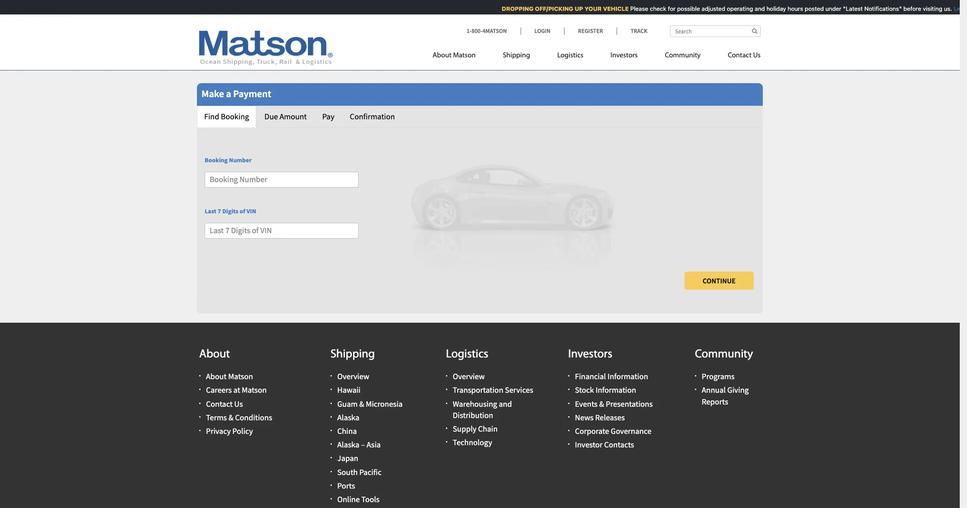 Task type: locate. For each thing, give the bounding box(es) containing it.
2 overview from the left
[[453, 372, 485, 382]]

0 vertical spatial alaska
[[337, 413, 359, 423]]

& inside financial information stock information events & presentations news releases corporate governance investor contacts
[[599, 399, 604, 410]]

contact us link down search image
[[714, 48, 761, 66]]

0 vertical spatial about
[[433, 52, 452, 59]]

0 vertical spatial information
[[608, 372, 648, 382]]

overview link up transportation
[[453, 372, 485, 382]]

None search field
[[670, 25, 761, 37]]

& up news releases link
[[599, 399, 604, 410]]

1 vertical spatial contact
[[206, 399, 233, 410]]

contact down careers
[[206, 399, 233, 410]]

investors up financial
[[568, 349, 612, 361]]

about for about
[[199, 349, 230, 361]]

0 horizontal spatial us
[[234, 399, 243, 410]]

1 horizontal spatial shipping
[[503, 52, 530, 59]]

a
[[226, 87, 231, 100]]

pay
[[322, 111, 334, 122]]

& inside overview hawaii guam & micronesia alaska china alaska – asia japan south pacific ports online tools
[[359, 399, 364, 410]]

contact down search search field
[[728, 52, 752, 59]]

1 overview from the left
[[337, 372, 369, 382]]

& right guam
[[359, 399, 364, 410]]

overview up transportation
[[453, 372, 485, 382]]

find
[[204, 111, 219, 122]]

contact us link down careers
[[206, 399, 243, 410]]

booking down make a payment
[[221, 111, 249, 122]]

up
[[571, 5, 579, 12]]

0 horizontal spatial overview
[[337, 372, 369, 382]]

matson up at
[[228, 372, 253, 382]]

0 vertical spatial community
[[665, 52, 701, 59]]

2 vertical spatial about
[[206, 372, 227, 382]]

alaska
[[337, 413, 359, 423], [337, 440, 359, 451]]

logistics down register link
[[557, 52, 583, 59]]

1 horizontal spatial &
[[359, 399, 364, 410]]

asia
[[367, 440, 381, 451]]

0 vertical spatial matson
[[453, 52, 476, 59]]

logistics
[[557, 52, 583, 59], [446, 349, 488, 361]]

0 vertical spatial investors
[[611, 52, 638, 59]]

confirmation
[[350, 111, 395, 122]]

shipping inside footer
[[331, 349, 375, 361]]

distribution
[[453, 411, 493, 421]]

1 vertical spatial alaska
[[337, 440, 359, 451]]

Search search field
[[670, 25, 761, 37]]

stock information link
[[575, 386, 636, 396]]

1 horizontal spatial overview link
[[453, 372, 485, 382]]

information
[[608, 372, 648, 382], [596, 386, 636, 396]]

"latest
[[839, 5, 859, 12]]

overview link up hawaii link
[[337, 372, 369, 382]]

terms & conditions link
[[206, 413, 272, 423]]

about matson link down 1-
[[433, 48, 489, 66]]

information up stock information link in the bottom of the page
[[608, 372, 648, 382]]

&
[[359, 399, 364, 410], [599, 399, 604, 410], [229, 413, 233, 423]]

japan
[[337, 454, 358, 464]]

1 horizontal spatial overview
[[453, 372, 485, 382]]

about inside about matson careers at matson contact us terms & conditions privacy policy
[[206, 372, 227, 382]]

investor contacts link
[[575, 440, 634, 451]]

1 vertical spatial shipping
[[331, 349, 375, 361]]

at
[[233, 386, 240, 396]]

overview transportation services warehousing and distribution supply chain technology
[[453, 372, 533, 448]]

0 horizontal spatial and
[[499, 399, 512, 410]]

due amount link
[[257, 106, 314, 128]]

track link
[[617, 27, 648, 35]]

overview for hawaii
[[337, 372, 369, 382]]

register link
[[564, 27, 617, 35]]

chain
[[478, 424, 498, 435]]

0 horizontal spatial shipping
[[331, 349, 375, 361]]

Last 7 Digits of VIN text field
[[205, 223, 359, 239]]

hours
[[784, 5, 799, 12]]

2 vertical spatial matson
[[242, 386, 267, 396]]

overview
[[337, 372, 369, 382], [453, 372, 485, 382]]

1 vertical spatial about matson link
[[206, 372, 253, 382]]

overview inside overview transportation services warehousing and distribution supply chain technology
[[453, 372, 485, 382]]

investors down track link
[[611, 52, 638, 59]]

logistics inside top menu navigation
[[557, 52, 583, 59]]

us.
[[940, 5, 948, 12]]

about for about matson
[[433, 52, 452, 59]]

1-800-4matson link
[[467, 27, 521, 35]]

booking
[[221, 111, 249, 122], [205, 156, 228, 165]]

us
[[753, 52, 761, 59], [234, 399, 243, 410]]

matson for about matson
[[453, 52, 476, 59]]

information up events & presentations link
[[596, 386, 636, 396]]

about matson link up careers at matson link
[[206, 372, 253, 382]]

1 vertical spatial investors
[[568, 349, 612, 361]]

events
[[575, 399, 598, 410]]

japan link
[[337, 454, 358, 464]]

1 horizontal spatial and
[[751, 5, 761, 12]]

matson right at
[[242, 386, 267, 396]]

m
[[967, 5, 967, 12]]

warehousing
[[453, 399, 497, 410]]

overview up hawaii link
[[337, 372, 369, 382]]

footer
[[0, 323, 960, 509]]

1 horizontal spatial logistics
[[557, 52, 583, 59]]

us down search image
[[753, 52, 761, 59]]

logistics link
[[544, 48, 597, 66]]

1 vertical spatial and
[[499, 399, 512, 410]]

matson inside top menu navigation
[[453, 52, 476, 59]]

about matson link
[[433, 48, 489, 66], [206, 372, 253, 382]]

amount
[[280, 111, 307, 122]]

1 horizontal spatial about matson link
[[433, 48, 489, 66]]

overview link for logistics
[[453, 372, 485, 382]]

news
[[575, 413, 594, 423]]

learn
[[950, 5, 965, 12]]

corporate governance link
[[575, 427, 652, 437]]

and left holiday
[[751, 5, 761, 12]]

tools
[[361, 495, 380, 505]]

login
[[535, 27, 551, 35]]

alaska up japan link
[[337, 440, 359, 451]]

0 horizontal spatial overview link
[[337, 372, 369, 382]]

& up "privacy policy" link
[[229, 413, 233, 423]]

guam
[[337, 399, 358, 410]]

1 vertical spatial about
[[199, 349, 230, 361]]

None submit
[[685, 272, 754, 290]]

us inside top menu navigation
[[753, 52, 761, 59]]

community inside top menu navigation
[[665, 52, 701, 59]]

1 horizontal spatial contact
[[728, 52, 752, 59]]

1-
[[467, 27, 472, 35]]

community up the "programs"
[[695, 349, 753, 361]]

contact inside about matson careers at matson contact us terms & conditions privacy policy
[[206, 399, 233, 410]]

due
[[264, 111, 278, 122]]

check
[[646, 5, 663, 12]]

matson down 1-
[[453, 52, 476, 59]]

us up terms & conditions link
[[234, 399, 243, 410]]

1 vertical spatial us
[[234, 399, 243, 410]]

holiday
[[763, 5, 782, 12]]

reports
[[702, 397, 728, 407]]

booking left number
[[205, 156, 228, 165]]

1 vertical spatial community
[[695, 349, 753, 361]]

1 vertical spatial logistics
[[446, 349, 488, 361]]

due amount
[[264, 111, 307, 122]]

financial information link
[[575, 372, 648, 382]]

0 vertical spatial contact
[[728, 52, 752, 59]]

2 overview link from the left
[[453, 372, 485, 382]]

booking number
[[205, 156, 252, 165]]

for
[[664, 5, 672, 12]]

0 horizontal spatial &
[[229, 413, 233, 423]]

0 vertical spatial shipping
[[503, 52, 530, 59]]

1 overview link from the left
[[337, 372, 369, 382]]

about inside top menu navigation
[[433, 52, 452, 59]]

0 horizontal spatial about matson link
[[206, 372, 253, 382]]

and inside overview transportation services warehousing and distribution supply chain technology
[[499, 399, 512, 410]]

privacy policy link
[[206, 427, 253, 437]]

matson homepage 140 logo lock up final image
[[199, 31, 333, 66]]

0 vertical spatial logistics
[[557, 52, 583, 59]]

about matson link for careers at matson link
[[206, 372, 253, 382]]

logistics up transportation
[[446, 349, 488, 361]]

digits
[[222, 207, 238, 215]]

ports link
[[337, 481, 355, 492]]

china link
[[337, 427, 357, 437]]

about
[[433, 52, 452, 59], [199, 349, 230, 361], [206, 372, 227, 382]]

investors inside top menu navigation
[[611, 52, 638, 59]]

1 vertical spatial matson
[[228, 372, 253, 382]]

annual giving reports link
[[702, 386, 749, 407]]

0 vertical spatial about matson link
[[433, 48, 489, 66]]

shipping inside shipping link
[[503, 52, 530, 59]]

shipping up hawaii link
[[331, 349, 375, 361]]

matson
[[453, 52, 476, 59], [228, 372, 253, 382], [242, 386, 267, 396]]

careers
[[206, 386, 232, 396]]

matson for about matson careers at matson contact us terms & conditions privacy policy
[[228, 372, 253, 382]]

2 horizontal spatial &
[[599, 399, 604, 410]]

1 vertical spatial contact us link
[[206, 399, 243, 410]]

supply chain link
[[453, 424, 498, 435]]

1 horizontal spatial contact us link
[[714, 48, 761, 66]]

hawaii
[[337, 386, 361, 396]]

community down search search field
[[665, 52, 701, 59]]

shipping down 4matson
[[503, 52, 530, 59]]

1 horizontal spatial us
[[753, 52, 761, 59]]

800-
[[472, 27, 483, 35]]

0 horizontal spatial contact
[[206, 399, 233, 410]]

0 vertical spatial contact us link
[[714, 48, 761, 66]]

south pacific link
[[337, 468, 382, 478]]

overview inside overview hawaii guam & micronesia alaska china alaska – asia japan south pacific ports online tools
[[337, 372, 369, 382]]

news releases link
[[575, 413, 625, 423]]

alaska down guam
[[337, 413, 359, 423]]

0 vertical spatial us
[[753, 52, 761, 59]]

about matson careers at matson contact us terms & conditions privacy policy
[[206, 372, 272, 437]]

and down transportation services link
[[499, 399, 512, 410]]



Task type: vqa. For each thing, say whether or not it's contained in the screenshot.
the 'Matson containership sailing for Guam shipping service.' IMAGE
no



Task type: describe. For each thing, give the bounding box(es) containing it.
–
[[361, 440, 365, 451]]

0 horizontal spatial contact us link
[[206, 399, 243, 410]]

contacts
[[604, 440, 634, 451]]

community link
[[651, 48, 714, 66]]

technology link
[[453, 438, 492, 448]]

programs annual giving reports
[[702, 372, 749, 407]]

overview link for shipping
[[337, 372, 369, 382]]

transportation services link
[[453, 386, 533, 396]]

online tools link
[[337, 495, 380, 505]]

last 7 digits of vin
[[205, 207, 256, 215]]

programs link
[[702, 372, 735, 382]]

& inside about matson careers at matson contact us terms & conditions privacy policy
[[229, 413, 233, 423]]

vehicle
[[599, 5, 625, 12]]

number
[[229, 156, 252, 165]]

us inside about matson careers at matson contact us terms & conditions privacy policy
[[234, 399, 243, 410]]

footer containing about
[[0, 323, 960, 509]]

china
[[337, 427, 357, 437]]

search image
[[752, 28, 758, 34]]

financial information stock information events & presentations news releases corporate governance investor contacts
[[575, 372, 653, 451]]

confirmation link
[[343, 106, 402, 128]]

shipping link
[[489, 48, 544, 66]]

contact inside top menu navigation
[[728, 52, 752, 59]]

top menu navigation
[[433, 48, 761, 66]]

events & presentations link
[[575, 399, 653, 410]]

0 vertical spatial and
[[751, 5, 761, 12]]

operating
[[723, 5, 749, 12]]

supply
[[453, 424, 477, 435]]

policy
[[232, 427, 253, 437]]

governance
[[611, 427, 652, 437]]

0 vertical spatial booking
[[221, 111, 249, 122]]

giving
[[727, 386, 749, 396]]

dropping off/picking up your vehicle please check for possible adjusted operating and holiday hours posted under "latest notifications" before visiting us. learn m
[[498, 5, 967, 12]]

1-800-4matson
[[467, 27, 507, 35]]

track
[[631, 27, 648, 35]]

before
[[900, 5, 918, 12]]

1 vertical spatial information
[[596, 386, 636, 396]]

investors link
[[597, 48, 651, 66]]

under
[[822, 5, 838, 12]]

pay link
[[315, 106, 342, 128]]

0 horizontal spatial logistics
[[446, 349, 488, 361]]

overview for transportation
[[453, 372, 485, 382]]

7
[[218, 207, 221, 215]]

services
[[505, 386, 533, 396]]

payment
[[233, 87, 271, 100]]

careers at matson link
[[206, 386, 267, 396]]

find booking
[[204, 111, 249, 122]]

micronesia
[[366, 399, 403, 410]]

2 alaska from the top
[[337, 440, 359, 451]]

last
[[205, 207, 216, 215]]

vin
[[247, 207, 256, 215]]

possible
[[673, 5, 696, 12]]

corporate
[[575, 427, 609, 437]]

4matson
[[483, 27, 507, 35]]

register
[[578, 27, 603, 35]]

presentations
[[606, 399, 653, 410]]

make a payment
[[201, 87, 271, 100]]

make
[[201, 87, 224, 100]]

investor
[[575, 440, 603, 451]]

1 alaska from the top
[[337, 413, 359, 423]]

1 vertical spatial booking
[[205, 156, 228, 165]]

stock
[[575, 386, 594, 396]]

about for about matson careers at matson contact us terms & conditions privacy policy
[[206, 372, 227, 382]]

visiting
[[919, 5, 939, 12]]

technology
[[453, 438, 492, 448]]

hawaii link
[[337, 386, 361, 396]]

off/picking
[[531, 5, 569, 12]]

find booking link
[[197, 106, 256, 128]]

your
[[581, 5, 598, 12]]

dropping
[[498, 5, 530, 12]]

privacy
[[206, 427, 231, 437]]

please
[[626, 5, 645, 12]]

terms
[[206, 413, 227, 423]]

Booking Number text field
[[205, 172, 359, 188]]

guam & micronesia link
[[337, 399, 403, 410]]

learn m link
[[948, 5, 967, 12]]

adjusted
[[698, 5, 721, 12]]

contact us
[[728, 52, 761, 59]]

alaska – asia link
[[337, 440, 381, 451]]

alaska link
[[337, 413, 359, 423]]

of
[[240, 207, 245, 215]]

overview hawaii guam & micronesia alaska china alaska – asia japan south pacific ports online tools
[[337, 372, 403, 505]]

login link
[[521, 27, 564, 35]]

releases
[[595, 413, 625, 423]]

financial
[[575, 372, 606, 382]]

south
[[337, 468, 358, 478]]

online
[[337, 495, 360, 505]]

transportation
[[453, 386, 503, 396]]

about matson
[[433, 52, 476, 59]]

notifications"
[[861, 5, 898, 12]]

about matson link for shipping link at the top right
[[433, 48, 489, 66]]



